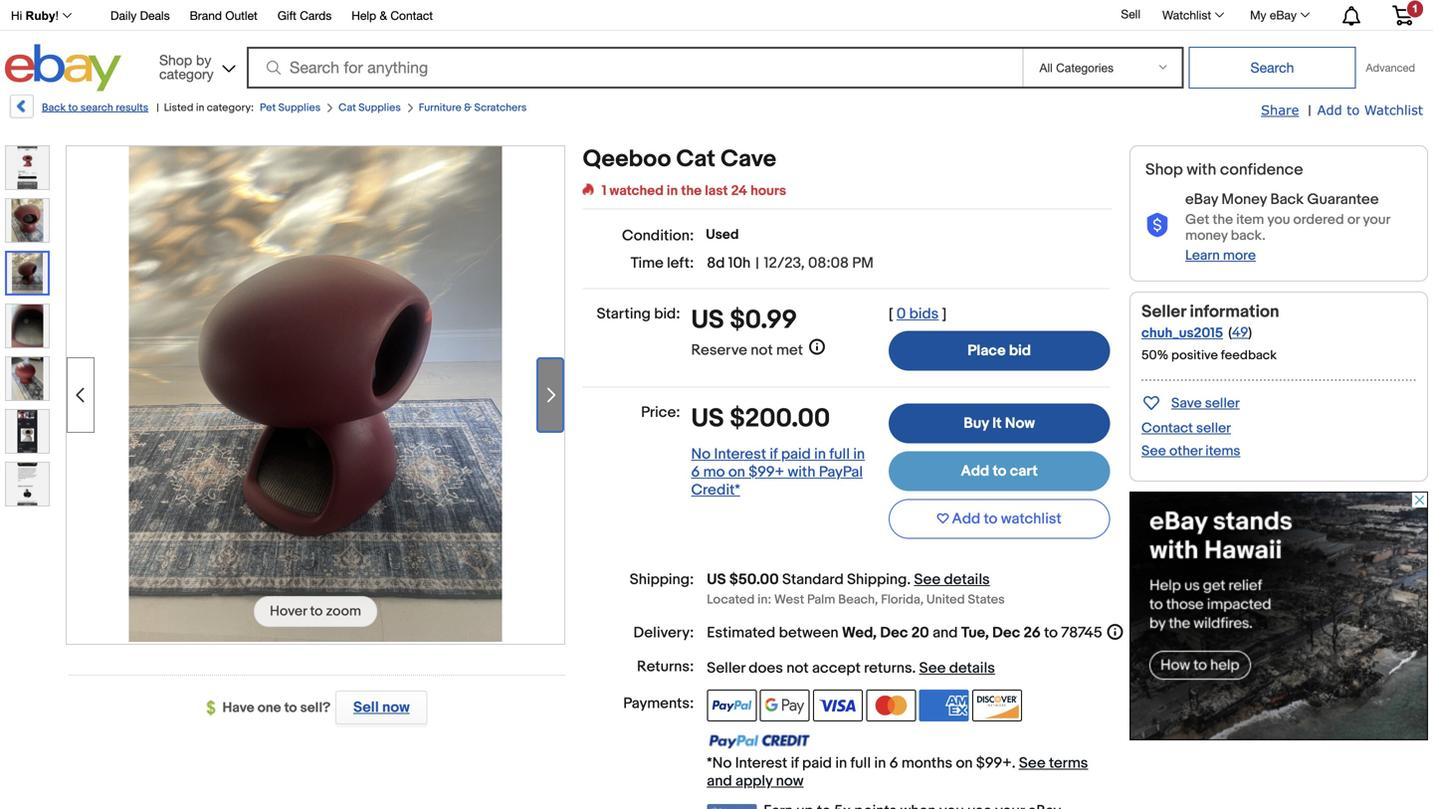 Task type: vqa. For each thing, say whether or not it's contained in the screenshot.
see terms and apply now
yes



Task type: describe. For each thing, give the bounding box(es) containing it.
20
[[911, 624, 929, 642]]

tue,
[[961, 624, 989, 642]]

26
[[1024, 624, 1041, 642]]

$0.99
[[730, 305, 797, 336]]

time
[[631, 254, 664, 272]]

shop for shop by category
[[159, 52, 192, 68]]

picture 4 of 7 image
[[6, 305, 49, 347]]

us for us $200.00
[[691, 404, 724, 434]]

you
[[1267, 211, 1290, 228]]

watchlist inside the share | add to watchlist
[[1364, 102, 1423, 117]]

sell for sell now
[[353, 699, 379, 717]]

paypal
[[819, 463, 863, 481]]

see down 20
[[919, 659, 946, 677]]

cat supplies link
[[338, 102, 401, 114]]

returns:
[[637, 658, 694, 676]]

see terms and apply now link
[[707, 754, 1088, 790]]

]
[[942, 305, 947, 323]]

sell for sell
[[1121, 7, 1140, 21]]

beach,
[[838, 592, 878, 608]]

watchlist
[[1001, 510, 1062, 528]]

bid:
[[654, 305, 680, 323]]

us $0.99
[[691, 305, 797, 336]]

american express image
[[919, 690, 969, 722]]

ebay inside account navigation
[[1270, 8, 1297, 22]]

ebay money back guarantee get the item you ordered or your money back. learn more
[[1185, 191, 1390, 264]]

1 watched in the last 24 hours
[[602, 183, 786, 200]]

0 vertical spatial .
[[907, 571, 911, 589]]

0 horizontal spatial |
[[156, 102, 159, 114]]

save seller
[[1171, 395, 1240, 412]]

price:
[[641, 404, 680, 421]]

picture 2 of 7 image
[[6, 199, 49, 242]]

your
[[1363, 211, 1390, 228]]

sell now link
[[331, 691, 427, 725]]

category
[[159, 66, 214, 82]]

sell now
[[353, 699, 410, 717]]

1 for 1 watched in the last 24 hours
[[602, 183, 607, 200]]

shop with confidence
[[1145, 160, 1303, 180]]

shop by category banner
[[0, 0, 1428, 97]]

0 vertical spatial cat
[[338, 102, 356, 114]]

help & contact
[[352, 8, 433, 22]]

brand outlet
[[190, 8, 258, 22]]

estimated between wed, dec 20 and tue, dec 26 to 78745
[[707, 624, 1102, 642]]

help
[[352, 8, 376, 22]]

furniture & scratchers
[[419, 102, 527, 114]]

ebay inside ebay money back guarantee get the item you ordered or your money back. learn more
[[1185, 191, 1218, 209]]

shipping:
[[630, 571, 694, 589]]

shipping
[[847, 571, 907, 589]]

master card image
[[866, 690, 916, 722]]

feedback
[[1221, 348, 1277, 363]]

learn
[[1185, 247, 1220, 264]]

no interest if paid in full in 6 mo on $99+ with paypal credit* link
[[691, 445, 865, 499]]

to inside button
[[984, 510, 998, 528]]

to left cart
[[993, 462, 1007, 480]]

us $50.00
[[707, 571, 779, 589]]

it
[[992, 415, 1002, 432]]

no interest if paid in full in 6 mo on $99+ with paypal credit*
[[691, 445, 865, 499]]

add for add to watchlist
[[952, 510, 980, 528]]

west
[[774, 592, 804, 608]]

payments:
[[623, 695, 694, 713]]

united
[[926, 592, 965, 608]]

$99+.
[[976, 754, 1016, 772]]

add to cart link
[[889, 451, 1110, 491]]

standard shipping . see details
[[782, 571, 990, 589]]

have one to sell?
[[222, 700, 331, 717]]

picture 6 of 7 image
[[6, 410, 49, 453]]

reserve not met
[[691, 341, 803, 359]]

advanced
[[1366, 61, 1415, 74]]

bids
[[909, 305, 939, 323]]

add for add to cart
[[961, 462, 989, 480]]

see terms and apply now
[[707, 754, 1088, 790]]

to left search
[[68, 102, 78, 114]]

seller for contact
[[1196, 420, 1231, 437]]

months
[[901, 754, 952, 772]]

standard
[[782, 571, 844, 589]]

50%
[[1142, 348, 1169, 363]]

hi ruby !
[[11, 9, 59, 22]]

ruby
[[26, 9, 55, 22]]

us $200.00
[[691, 404, 830, 434]]

to right 26
[[1044, 624, 1058, 642]]

add to cart
[[961, 462, 1038, 480]]

discover image
[[972, 690, 1022, 722]]

place
[[968, 342, 1006, 360]]

12/23,
[[764, 254, 805, 272]]

now
[[1005, 415, 1035, 432]]

$200.00
[[730, 404, 830, 434]]

picture 7 of 7 image
[[6, 463, 49, 506]]

credit*
[[691, 481, 740, 499]]

time left:
[[631, 254, 694, 272]]

gift cards link
[[277, 5, 332, 27]]

if for *no
[[791, 754, 799, 772]]

hi
[[11, 9, 22, 22]]

0
[[897, 305, 906, 323]]

paypal image
[[707, 690, 757, 722]]

google pay image
[[760, 690, 810, 722]]

0 horizontal spatial the
[[681, 183, 702, 200]]

palm
[[807, 592, 835, 608]]

see other items link
[[1142, 443, 1240, 460]]

2 dec from the left
[[992, 624, 1020, 642]]

0 vertical spatial details
[[944, 571, 990, 589]]

item
[[1236, 211, 1264, 228]]

picture 5 of 7 image
[[6, 357, 49, 400]]

watched
[[610, 183, 664, 200]]

located in: west palm beach, florida, united states
[[707, 592, 1005, 608]]

[ 0 bids ]
[[889, 305, 947, 323]]

ebay mastercard image
[[707, 804, 757, 809]]

gift cards
[[277, 8, 332, 22]]

cat supplies
[[338, 102, 401, 114]]

0 horizontal spatial back
[[42, 102, 66, 114]]

advertisement region
[[1130, 492, 1428, 740]]

in right $99+
[[853, 445, 865, 463]]

chuh_us2015
[[1142, 325, 1223, 342]]

see inside see terms and apply now
[[1019, 754, 1046, 772]]

)
[[1248, 324, 1252, 341]]

interest for no
[[714, 445, 766, 463]]

6 for mo
[[691, 463, 700, 481]]

qeeboo cat cave - picture 3 of 7 image
[[129, 144, 502, 642]]

category:
[[207, 102, 254, 114]]

picture 1 of 7 image
[[6, 146, 49, 189]]

with details__icon image
[[1145, 213, 1169, 238]]

account navigation
[[0, 0, 1428, 31]]

visa image
[[813, 690, 863, 722]]

located
[[707, 592, 755, 608]]



Task type: locate. For each thing, give the bounding box(es) containing it.
share
[[1261, 102, 1299, 117]]

paid for mo
[[781, 445, 811, 463]]

1 up 'advanced' 'link'
[[1412, 2, 1418, 15]]

qeeboo cat cave
[[583, 145, 776, 174]]

1 vertical spatial not
[[786, 659, 809, 677]]

0 vertical spatial add
[[1317, 102, 1342, 117]]

sell right the sell?
[[353, 699, 379, 717]]

see
[[1142, 443, 1166, 460], [914, 571, 941, 589], [919, 659, 946, 677], [1019, 754, 1046, 772]]

1 vertical spatial paid
[[802, 754, 832, 772]]

0 vertical spatial seller
[[1205, 395, 1240, 412]]

& for furniture
[[464, 102, 472, 114]]

1 horizontal spatial on
[[956, 754, 973, 772]]

1 vertical spatial us
[[691, 404, 724, 434]]

watchlist right sell link
[[1162, 8, 1211, 22]]

place bid button
[[889, 331, 1110, 371]]

0 horizontal spatial shop
[[159, 52, 192, 68]]

contact right help
[[391, 8, 433, 22]]

0 horizontal spatial contact
[[391, 8, 433, 22]]

1 vertical spatial seller
[[1196, 420, 1231, 437]]

none submit inside shop by category banner
[[1189, 47, 1356, 89]]

1 horizontal spatial ebay
[[1270, 8, 1297, 22]]

accept
[[812, 659, 861, 677]]

now inside see terms and apply now
[[776, 772, 804, 790]]

terms
[[1049, 754, 1088, 772]]

to down 'advanced' 'link'
[[1347, 102, 1360, 117]]

0 vertical spatial shop
[[159, 52, 192, 68]]

1 vertical spatial back
[[1270, 191, 1304, 209]]

advanced link
[[1356, 48, 1425, 88]]

&
[[380, 8, 387, 22], [464, 102, 472, 114]]

0 vertical spatial now
[[382, 699, 410, 717]]

1 vertical spatial sell
[[353, 699, 379, 717]]

shop left by
[[159, 52, 192, 68]]

| right 10h
[[756, 254, 759, 272]]

contact up other
[[1142, 420, 1193, 437]]

dec left 26
[[992, 624, 1020, 642]]

dec left 20
[[880, 624, 908, 642]]

my ebay
[[1250, 8, 1297, 22]]

see inside contact seller see other items
[[1142, 443, 1166, 460]]

1 vertical spatial now
[[776, 772, 804, 790]]

full down the $200.00 in the right of the page
[[829, 445, 850, 463]]

with
[[1187, 160, 1216, 180], [788, 463, 816, 481]]

supplies for cat supplies
[[359, 102, 401, 114]]

shop for shop with confidence
[[1145, 160, 1183, 180]]

now right apply
[[776, 772, 804, 790]]

the inside ebay money back guarantee get the item you ordered or your money back. learn more
[[1213, 211, 1233, 228]]

us for us $50.00
[[707, 571, 726, 589]]

add down buy
[[961, 462, 989, 480]]

2 vertical spatial us
[[707, 571, 726, 589]]

& right 'furniture'
[[464, 102, 472, 114]]

to left the watchlist
[[984, 510, 998, 528]]

cat up 1 watched in the last 24 hours in the top of the page
[[676, 145, 715, 174]]

Search for anything text field
[[250, 49, 1019, 87]]

ebay right my
[[1270, 8, 1297, 22]]

1 horizontal spatial seller
[[1142, 301, 1186, 322]]

details up states
[[944, 571, 990, 589]]

1 inside account navigation
[[1412, 2, 1418, 15]]

delivery:
[[633, 624, 694, 642]]

money
[[1222, 191, 1267, 209]]

0 horizontal spatial now
[[382, 699, 410, 717]]

in left months at the right bottom
[[874, 754, 886, 772]]

1 vertical spatial &
[[464, 102, 472, 114]]

pet
[[260, 102, 276, 114]]

brand
[[190, 8, 222, 22]]

listed
[[164, 102, 194, 114]]

interest
[[714, 445, 766, 463], [735, 754, 787, 772]]

8d
[[707, 254, 725, 272]]

. down 20
[[912, 659, 916, 677]]

ebay up get
[[1185, 191, 1218, 209]]

1 vertical spatial the
[[1213, 211, 1233, 228]]

0 horizontal spatial if
[[770, 445, 778, 463]]

None submit
[[1189, 47, 1356, 89]]

0 horizontal spatial seller
[[707, 659, 745, 677]]

sell link
[[1112, 7, 1149, 21]]

to
[[68, 102, 78, 114], [1347, 102, 1360, 117], [993, 462, 1007, 480], [984, 510, 998, 528], [1044, 624, 1058, 642], [284, 700, 297, 717]]

paid for months
[[802, 754, 832, 772]]

0 horizontal spatial 1
[[602, 183, 607, 200]]

cat
[[338, 102, 356, 114], [676, 145, 715, 174]]

1 horizontal spatial 1
[[1412, 2, 1418, 15]]

in down qeeboo cat cave
[[667, 183, 678, 200]]

| inside the share | add to watchlist
[[1308, 103, 1311, 119]]

bid
[[1009, 342, 1031, 360]]

get
[[1185, 211, 1210, 228]]

interest inside "no interest if paid in full in 6 mo on $99+ with paypal credit*"
[[714, 445, 766, 463]]

cat right the 'pet supplies'
[[338, 102, 356, 114]]

78745
[[1061, 624, 1102, 642]]

6 inside "no interest if paid in full in 6 mo on $99+ with paypal credit*"
[[691, 463, 700, 481]]

my ebay link
[[1239, 3, 1319, 27]]

paid down visa image
[[802, 754, 832, 772]]

paypal credit image
[[707, 733, 810, 749]]

full down visa image
[[850, 754, 871, 772]]

1 horizontal spatial supplies
[[359, 102, 401, 114]]

1 vertical spatial .
[[912, 659, 916, 677]]

learn more link
[[1185, 247, 1256, 264]]

buy it now link
[[889, 404, 1110, 443]]

1 vertical spatial contact
[[1142, 420, 1193, 437]]

6 left mo
[[691, 463, 700, 481]]

supplies for pet supplies
[[278, 102, 321, 114]]

with up get
[[1187, 160, 1216, 180]]

0 horizontal spatial watchlist
[[1162, 8, 1211, 22]]

1 for 1
[[1412, 2, 1418, 15]]

furniture & scratchers link
[[419, 102, 527, 114]]

$99+
[[749, 463, 784, 481]]

starting
[[597, 305, 651, 323]]

gift
[[277, 8, 297, 22]]

contact inside account navigation
[[391, 8, 433, 22]]

ordered
[[1293, 211, 1344, 228]]

daily deals link
[[110, 5, 170, 27]]

contact seller see other items
[[1142, 420, 1240, 460]]

us up reserve
[[691, 305, 724, 336]]

2 supplies from the left
[[359, 102, 401, 114]]

watchlist down advanced
[[1364, 102, 1423, 117]]

0 vertical spatial with
[[1187, 160, 1216, 180]]

1 vertical spatial details
[[949, 659, 995, 677]]

add inside button
[[952, 510, 980, 528]]

interest for *no
[[735, 754, 787, 772]]

1 horizontal spatial and
[[933, 624, 958, 642]]

1 horizontal spatial cat
[[676, 145, 715, 174]]

on inside "no interest if paid in full in 6 mo on $99+ with paypal credit*"
[[728, 463, 745, 481]]

1 vertical spatial if
[[791, 754, 799, 772]]

1 horizontal spatial now
[[776, 772, 804, 790]]

1 horizontal spatial &
[[464, 102, 472, 114]]

1 vertical spatial shop
[[1145, 160, 1183, 180]]

watchlist link
[[1151, 3, 1233, 27]]

and right 20
[[933, 624, 958, 642]]

seller for seller information
[[1142, 301, 1186, 322]]

on right mo
[[728, 463, 745, 481]]

if inside "no interest if paid in full in 6 mo on $99+ with paypal credit*"
[[770, 445, 778, 463]]

daily deals
[[110, 8, 170, 22]]

2 horizontal spatial |
[[1308, 103, 1311, 119]]

pet supplies link
[[260, 102, 321, 114]]

| right share button
[[1308, 103, 1311, 119]]

or
[[1347, 211, 1360, 228]]

1 vertical spatial 1
[[602, 183, 607, 200]]

0 vertical spatial sell
[[1121, 7, 1140, 21]]

back inside ebay money back guarantee get the item you ordered or your money back. learn more
[[1270, 191, 1304, 209]]

us
[[691, 305, 724, 336], [691, 404, 724, 434], [707, 571, 726, 589]]

49
[[1232, 324, 1248, 341]]

0 horizontal spatial sell
[[353, 699, 379, 717]]

1 vertical spatial 6
[[889, 754, 898, 772]]

if for no
[[770, 445, 778, 463]]

| left listed
[[156, 102, 159, 114]]

see left other
[[1142, 443, 1166, 460]]

have
[[222, 700, 254, 717]]

0 horizontal spatial dec
[[880, 624, 908, 642]]

1 vertical spatial full
[[850, 754, 871, 772]]

sell left watchlist link
[[1121, 7, 1140, 21]]

0 vertical spatial ebay
[[1270, 8, 1297, 22]]

. up florida, at the bottom of the page
[[907, 571, 911, 589]]

now inside sell now link
[[382, 699, 410, 717]]

on left $99+. at the right of the page
[[956, 754, 973, 772]]

0 vertical spatial not
[[751, 341, 773, 359]]

add to watchlist button
[[889, 499, 1110, 539]]

0 horizontal spatial supplies
[[278, 102, 321, 114]]

1 vertical spatial with
[[788, 463, 816, 481]]

1 supplies from the left
[[278, 102, 321, 114]]

1 vertical spatial on
[[956, 754, 973, 772]]

paid down the $200.00 in the right of the page
[[781, 445, 811, 463]]

1 horizontal spatial watchlist
[[1364, 102, 1423, 117]]

seller up paypal 'image'
[[707, 659, 745, 677]]

save
[[1171, 395, 1202, 412]]

by
[[196, 52, 211, 68]]

1 horizontal spatial |
[[756, 254, 759, 272]]

0 vertical spatial if
[[770, 445, 778, 463]]

1 vertical spatial add
[[961, 462, 989, 480]]

if down paypal credit image
[[791, 754, 799, 772]]

6 left months at the right bottom
[[889, 754, 898, 772]]

0 vertical spatial interest
[[714, 445, 766, 463]]

main content containing us $0.99
[[583, 145, 1125, 809]]

1 vertical spatial and
[[707, 772, 732, 790]]

2 vertical spatial add
[[952, 510, 980, 528]]

1
[[1412, 2, 1418, 15], [602, 183, 607, 200]]

qeeboo
[[583, 145, 671, 174]]

positive
[[1171, 348, 1218, 363]]

full inside "no interest if paid in full in 6 mo on $99+ with paypal credit*"
[[829, 445, 850, 463]]

with inside "no interest if paid in full in 6 mo on $99+ with paypal credit*"
[[788, 463, 816, 481]]

shop by category
[[159, 52, 214, 82]]

watchlist inside account navigation
[[1162, 8, 1211, 22]]

0 horizontal spatial and
[[707, 772, 732, 790]]

0 horizontal spatial with
[[788, 463, 816, 481]]

0 vertical spatial paid
[[781, 445, 811, 463]]

seller inside contact seller see other items
[[1196, 420, 1231, 437]]

0 vertical spatial &
[[380, 8, 387, 22]]

between
[[779, 624, 839, 642]]

sell inside account navigation
[[1121, 7, 1140, 21]]

seller inside seller information chuh_us2015 ( 49 ) 50% positive feedback
[[1142, 301, 1186, 322]]

seller for seller does not accept returns
[[707, 659, 745, 677]]

us up no
[[691, 404, 724, 434]]

picture 3 of 7 image
[[7, 253, 48, 294]]

dollar sign image
[[207, 700, 222, 716]]

1 horizontal spatial the
[[1213, 211, 1233, 228]]

6
[[691, 463, 700, 481], [889, 754, 898, 772]]

full
[[829, 445, 850, 463], [850, 754, 871, 772]]

not right does
[[786, 659, 809, 677]]

used
[[706, 226, 739, 243]]

0 vertical spatial seller
[[1142, 301, 1186, 322]]

interest down paypal credit image
[[735, 754, 787, 772]]

seller information chuh_us2015 ( 49 ) 50% positive feedback
[[1142, 301, 1279, 363]]

the right get
[[1213, 211, 1233, 228]]

0 vertical spatial the
[[681, 183, 702, 200]]

in right listed
[[196, 102, 204, 114]]

paid inside "no interest if paid in full in 6 mo on $99+ with paypal credit*"
[[781, 445, 811, 463]]

0 vertical spatial watchlist
[[1162, 8, 1211, 22]]

add inside the share | add to watchlist
[[1317, 102, 1342, 117]]

see details link up american express image in the right bottom of the page
[[919, 659, 995, 677]]

add down add to cart link
[[952, 510, 980, 528]]

back
[[42, 102, 66, 114], [1270, 191, 1304, 209]]

shop by category button
[[150, 44, 240, 87]]

us up "located"
[[707, 571, 726, 589]]

0 vertical spatial us
[[691, 305, 724, 336]]

deals
[[140, 8, 170, 22]]

1 horizontal spatial dec
[[992, 624, 1020, 642]]

add right 'share'
[[1317, 102, 1342, 117]]

1 horizontal spatial full
[[850, 754, 871, 772]]

daily
[[110, 8, 137, 22]]

details down tue,
[[949, 659, 995, 677]]

if down the $200.00 in the right of the page
[[770, 445, 778, 463]]

contact inside contact seller see other items
[[1142, 420, 1193, 437]]

see details link up united
[[914, 571, 990, 589]]

0 bids link
[[897, 305, 939, 323]]

& inside account navigation
[[380, 8, 387, 22]]

0 horizontal spatial &
[[380, 8, 387, 22]]

see details link
[[914, 571, 990, 589], [919, 659, 995, 677]]

0 vertical spatial and
[[933, 624, 958, 642]]

now right the sell?
[[382, 699, 410, 717]]

add to watchlist
[[952, 510, 1062, 528]]

0 vertical spatial on
[[728, 463, 745, 481]]

seller up chuh_us2015 link
[[1142, 301, 1186, 322]]

24
[[731, 183, 747, 200]]

supplies right pet
[[278, 102, 321, 114]]

0 horizontal spatial 6
[[691, 463, 700, 481]]

sell?
[[300, 700, 331, 717]]

seller right save
[[1205, 395, 1240, 412]]

to right one
[[284, 700, 297, 717]]

with right $99+
[[788, 463, 816, 481]]

estimated
[[707, 624, 775, 642]]

1 horizontal spatial contact
[[1142, 420, 1193, 437]]

0 horizontal spatial cat
[[338, 102, 356, 114]]

in down visa image
[[835, 754, 847, 772]]

add to watchlist link
[[1317, 102, 1423, 119]]

shop inside 'shop by category'
[[159, 52, 192, 68]]

1 horizontal spatial back
[[1270, 191, 1304, 209]]

1 vertical spatial interest
[[735, 754, 787, 772]]

on for mo
[[728, 463, 745, 481]]

the left last
[[681, 183, 702, 200]]

met
[[776, 341, 803, 359]]

0 horizontal spatial ebay
[[1185, 191, 1218, 209]]

full for mo
[[829, 445, 850, 463]]

0 horizontal spatial on
[[728, 463, 745, 481]]

shop up with details__icon
[[1145, 160, 1183, 180]]

1 horizontal spatial sell
[[1121, 7, 1140, 21]]

back left search
[[42, 102, 66, 114]]

supplies left 'furniture'
[[359, 102, 401, 114]]

0 vertical spatial contact
[[391, 8, 433, 22]]

1 vertical spatial watchlist
[[1364, 102, 1423, 117]]

1 vertical spatial ebay
[[1185, 191, 1218, 209]]

0 horizontal spatial not
[[751, 341, 773, 359]]

confidence
[[1220, 160, 1303, 180]]

scratchers
[[474, 102, 527, 114]]

1 horizontal spatial 6
[[889, 754, 898, 772]]

in down the $200.00 in the right of the page
[[814, 445, 826, 463]]

1 horizontal spatial shop
[[1145, 160, 1183, 180]]

1 vertical spatial see details link
[[919, 659, 995, 677]]

[
[[889, 305, 893, 323]]

on
[[728, 463, 745, 481], [956, 754, 973, 772]]

back up you
[[1270, 191, 1304, 209]]

and inside see terms and apply now
[[707, 772, 732, 790]]

full for months
[[850, 754, 871, 772]]

to inside the share | add to watchlist
[[1347, 102, 1360, 117]]

interest right no
[[714, 445, 766, 463]]

& right help
[[380, 8, 387, 22]]

us for us $0.99
[[691, 305, 724, 336]]

1 horizontal spatial .
[[912, 659, 916, 677]]

0 vertical spatial 6
[[691, 463, 700, 481]]

1 horizontal spatial not
[[786, 659, 809, 677]]

1 left the watched at the left top of page
[[602, 183, 607, 200]]

0 vertical spatial 1
[[1412, 2, 1418, 15]]

on for months
[[956, 754, 973, 772]]

1 horizontal spatial with
[[1187, 160, 1216, 180]]

0 vertical spatial see details link
[[914, 571, 990, 589]]

left:
[[667, 254, 694, 272]]

1 vertical spatial seller
[[707, 659, 745, 677]]

1 vertical spatial cat
[[676, 145, 715, 174]]

& for help
[[380, 8, 387, 22]]

see up united
[[914, 571, 941, 589]]

seller up 'items'
[[1196, 420, 1231, 437]]

1 dec from the left
[[880, 624, 908, 642]]

main content
[[583, 145, 1125, 809]]

6 for months
[[889, 754, 898, 772]]

0 horizontal spatial full
[[829, 445, 850, 463]]

seller inside button
[[1205, 395, 1240, 412]]

see left terms
[[1019, 754, 1046, 772]]

cards
[[300, 8, 332, 22]]

not left met
[[751, 341, 773, 359]]

1 horizontal spatial if
[[791, 754, 799, 772]]

seller for save
[[1205, 395, 1240, 412]]

cart
[[1010, 462, 1038, 480]]

and up ebay mastercard image
[[707, 772, 732, 790]]

0 vertical spatial back
[[42, 102, 66, 114]]



